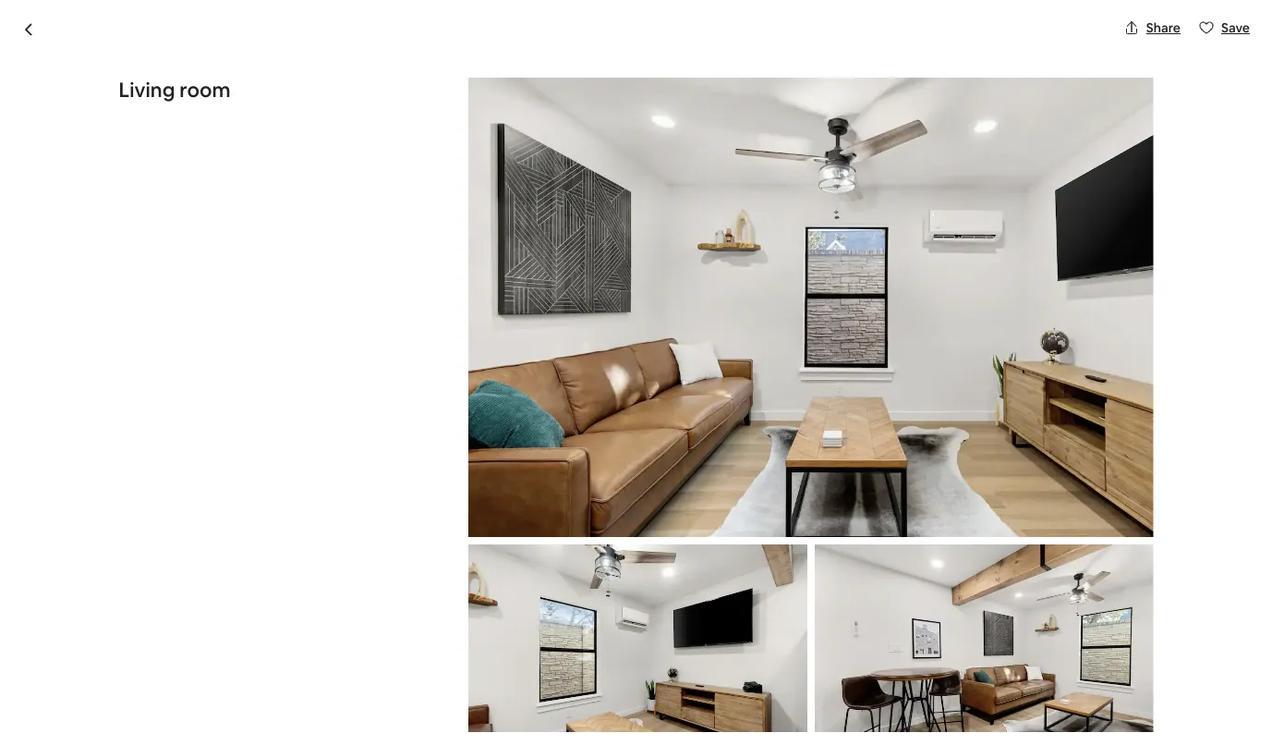 Task type: describe. For each thing, give the bounding box(es) containing it.
couple's
[[119, 94, 217, 125]]

couple's lake house getaway!
[[119, 94, 450, 125]]

at
[[178, 713, 192, 730]]

stream
[[427, 713, 468, 730]]

can
[[284, 713, 305, 730]]

you
[[259, 713, 281, 730]]

couple's lake house getaway! image 5 image
[[903, 373, 1154, 556]]

couple's lake house getaway! image 2 image
[[644, 176, 895, 366]]

mbps,
[[220, 713, 256, 730]]

living
[[119, 76, 175, 103]]

your
[[533, 713, 560, 730]]

show all photos button
[[985, 503, 1132, 534]]

save for the top the share button
[[1222, 19, 1251, 36]]

whole
[[563, 713, 598, 730]]

save button for bottom the share button
[[1096, 128, 1162, 159]]

0 vertical spatial share button
[[1117, 12, 1189, 43]]

living room
[[119, 76, 231, 103]]

night
[[929, 615, 964, 634]]

take
[[308, 713, 334, 730]]

Start your search search field
[[498, 15, 775, 59]]

12/29/2023
[[993, 681, 1060, 697]]

couple's lake house getaway! image 1 image
[[119, 176, 636, 556]]

videos
[[471, 713, 510, 730]]

show
[[1022, 510, 1055, 527]]

getaway!
[[346, 94, 450, 125]]

united
[[474, 134, 515, 151]]

texas,
[[434, 134, 471, 151]]

photo tour dialog
[[0, 0, 1273, 733]]

share for bottom the share button
[[1050, 135, 1085, 152]]

lake
[[222, 94, 268, 125]]

reviews
[[1085, 616, 1130, 633]]

$192
[[832, 609, 876, 635]]

house
[[273, 94, 341, 125]]

group.
[[601, 713, 640, 730]]

save button for the top the share button
[[1193, 12, 1258, 43]]



Task type: locate. For each thing, give the bounding box(es) containing it.
1 horizontal spatial share
[[1147, 19, 1181, 36]]

states
[[518, 134, 557, 151]]

lake,
[[399, 134, 431, 151]]

12/28/2023
[[843, 681, 911, 697]]

room
[[180, 76, 231, 103]]

save inside photo tour "dialog"
[[1222, 19, 1251, 36]]

share button
[[1117, 12, 1189, 43], [1021, 128, 1092, 159]]

0 horizontal spatial share button
[[1021, 128, 1092, 159]]

1 vertical spatial share
[[1050, 135, 1085, 152]]

video
[[337, 713, 370, 730]]

save
[[1222, 19, 1251, 36], [1125, 135, 1154, 152]]

calls
[[373, 713, 398, 730]]

0 horizontal spatial share
[[1050, 135, 1085, 152]]

share inside photo tour "dialog"
[[1147, 19, 1181, 36]]

0 vertical spatial save button
[[1193, 12, 1258, 43]]

4.96 · 25 reviews
[[1032, 616, 1130, 633]]

25
[[1068, 616, 1082, 633]]

1 vertical spatial share button
[[1021, 128, 1092, 159]]

1 horizontal spatial save
[[1222, 19, 1251, 36]]

$192 $175 night
[[832, 609, 964, 635]]

couple's lake house getaway! image 4 image
[[903, 176, 1154, 366]]

show all photos
[[1022, 510, 1117, 527]]

living room image 2 image
[[469, 544, 808, 733], [469, 544, 808, 733]]

share for the top the share button
[[1147, 19, 1181, 36]]

0 horizontal spatial save
[[1125, 135, 1154, 152]]

save button
[[1193, 12, 1258, 43], [1096, 128, 1162, 159]]

0 horizontal spatial save button
[[1096, 128, 1162, 159]]

1 horizontal spatial save button
[[1193, 12, 1258, 43]]

at 540 mbps, you can take video calls and stream videos for your whole group.
[[178, 713, 640, 730]]

share
[[1147, 19, 1181, 36], [1050, 135, 1085, 152]]

canyon lake, texas, united states button
[[350, 131, 557, 153]]

living room image 1 image
[[469, 78, 1154, 537], [469, 78, 1154, 537]]

0 vertical spatial save
[[1222, 19, 1251, 36]]

1 horizontal spatial share button
[[1117, 12, 1189, 43]]

·
[[1061, 616, 1064, 633]]

dominic is a superhost. learn more about dominic. image
[[671, 586, 723, 638], [671, 586, 723, 638]]

living room image 3 image
[[815, 544, 1154, 733], [815, 544, 1154, 733]]

couple's lake house getaway! image 3 image
[[644, 373, 895, 556]]

1 vertical spatial save button
[[1096, 128, 1162, 159]]

save button inside photo tour "dialog"
[[1193, 12, 1258, 43]]

$175
[[881, 609, 924, 635]]

540
[[195, 713, 218, 730]]

save for bottom the share button
[[1125, 135, 1154, 152]]

canyon
[[350, 134, 396, 151]]

1 vertical spatial save
[[1125, 135, 1154, 152]]

canyon lake, texas, united states
[[350, 134, 557, 151]]

0 vertical spatial share
[[1147, 19, 1181, 36]]

photos
[[1074, 510, 1117, 527]]

for
[[513, 713, 530, 730]]

all
[[1058, 510, 1071, 527]]

and
[[401, 713, 424, 730]]

4.96
[[1032, 616, 1058, 633]]



Task type: vqa. For each thing, say whether or not it's contained in the screenshot.
the bottom Share button
yes



